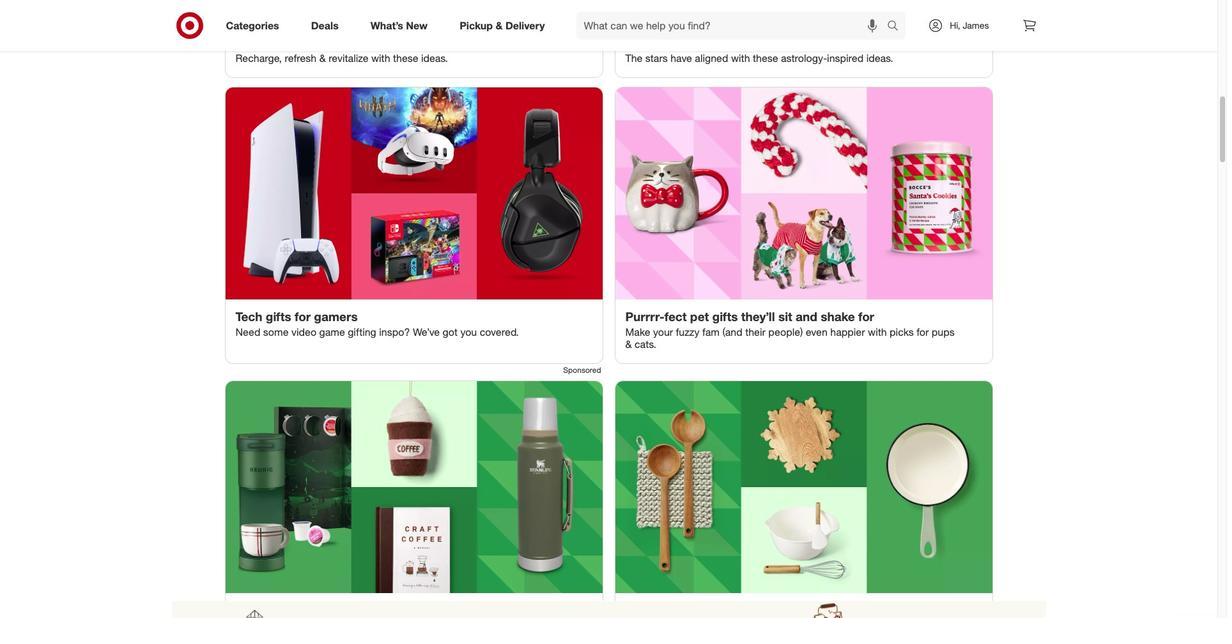 Task type: describe. For each thing, give the bounding box(es) containing it.
those
[[286, 604, 318, 618]]

tech
[[236, 309, 262, 324]]

0 horizontal spatial their
[[391, 604, 418, 618]]

aspiring
[[713, 604, 760, 618]]

for inside "tech gifts for gamers need some video game gifting inspo? we've got you covered."
[[295, 309, 311, 324]]

hi, james
[[950, 20, 989, 31]]

new
[[406, 19, 428, 32]]

gifts inside all signs will love these zodiac gifts the stars have aligned with these astrology-inspired ideas.
[[805, 34, 831, 49]]

who
[[321, 604, 346, 618]]

gifting
[[348, 326, 376, 339]]

for right live on the left of the page
[[372, 604, 388, 618]]

deals
[[311, 19, 339, 32]]

happier
[[831, 326, 865, 339]]

what's
[[371, 19, 403, 32]]

aligned
[[695, 52, 728, 64]]

to
[[656, 604, 668, 618]]

we've
[[413, 326, 440, 339]]

purrrr-fect pet gifts they'll sit and shake for make your fuzzy fam (and their people) even happier with picks for pups & cats.
[[625, 309, 955, 351]]

what's new link
[[360, 12, 444, 40]]

refresh
[[285, 52, 317, 64]]

me-
[[392, 34, 415, 49]]

gifts for those who live for their next cup link
[[225, 382, 602, 619]]

video
[[291, 326, 316, 339]]

your
[[653, 326, 673, 339]]

signs
[[643, 34, 674, 49]]

gifts inside purrrr-fect pet gifts they'll sit and shake for make your fuzzy fam (and their people) even happier with picks for pups & cats.
[[712, 309, 738, 324]]

1 horizontal spatial game
[[801, 604, 833, 618]]

gifts for gifts that encourage some me-time recharge, refresh & revitalize with these ideas.
[[236, 34, 263, 49]]

What can we help you find? suggestions appear below search field
[[576, 12, 891, 40]]

love
[[700, 34, 723, 49]]

fect
[[665, 309, 687, 324]]

picks
[[890, 326, 914, 339]]

they'll
[[741, 309, 775, 324]]

pet
[[690, 309, 709, 324]]

tech gifts for gamers need some video game gifting inspo? we've got you covered.
[[236, 309, 519, 339]]

chef's
[[763, 604, 797, 618]]

people)
[[769, 326, 803, 339]]

pups
[[932, 326, 955, 339]]

ideas. inside gifts that encourage some me-time recharge, refresh & revitalize with these ideas.
[[421, 52, 448, 64]]

cup
[[449, 604, 471, 618]]

search
[[882, 20, 912, 33]]

make
[[625, 326, 650, 339]]

stars
[[645, 52, 668, 64]]

recharge,
[[236, 52, 282, 64]]

pickup & delivery link
[[449, 12, 561, 40]]

pickup & delivery
[[460, 19, 545, 32]]

some inside gifts that encourage some me-time recharge, refresh & revitalize with these ideas.
[[357, 34, 389, 49]]

0 vertical spatial &
[[496, 19, 503, 32]]

zodiac
[[762, 34, 802, 49]]

all
[[625, 34, 640, 49]]

these inside gifts that encourage some me-time recharge, refresh & revitalize with these ideas.
[[393, 52, 418, 64]]

with inside purrrr-fect pet gifts they'll sit and shake for make your fuzzy fam (and their people) even happier with picks for pups & cats.
[[868, 326, 887, 339]]

delivery
[[506, 19, 545, 32]]

fam
[[702, 326, 720, 339]]

categories
[[226, 19, 279, 32]]

shake
[[821, 309, 855, 324]]

advertisement region
[[0, 604, 1218, 619]]

some inside "tech gifts for gamers need some video game gifting inspo? we've got you covered."
[[263, 326, 289, 339]]

for up happier
[[858, 309, 874, 324]]

fuzzy
[[676, 326, 700, 339]]



Task type: vqa. For each thing, say whether or not it's contained in the screenshot.
"IMPORTED"
no



Task type: locate. For each thing, give the bounding box(es) containing it.
2 horizontal spatial with
[[868, 326, 887, 339]]

2 horizontal spatial gifts
[[805, 34, 831, 49]]

time
[[415, 34, 441, 49]]

0 horizontal spatial ideas.
[[421, 52, 448, 64]]

ideas. down time
[[421, 52, 448, 64]]

gifts up astrology-
[[805, 34, 831, 49]]

0 horizontal spatial &
[[319, 52, 326, 64]]

categories link
[[215, 12, 295, 40]]

gifts for gifts to up any aspiring chef's game
[[625, 604, 653, 618]]

game down the gamers
[[319, 326, 345, 339]]

that
[[266, 34, 289, 49]]

ideas. right 'inspired'
[[867, 52, 893, 64]]

the
[[625, 52, 643, 64]]

with inside all signs will love these zodiac gifts the stars have aligned with these astrology-inspired ideas.
[[731, 52, 750, 64]]

covered.
[[480, 326, 519, 339]]

1 vertical spatial game
[[801, 604, 833, 618]]

their left next on the bottom
[[391, 604, 418, 618]]

gifts right tech
[[266, 309, 291, 324]]

inspo?
[[379, 326, 410, 339]]

game
[[319, 326, 345, 339], [801, 604, 833, 618]]

up
[[671, 604, 686, 618]]

sit
[[779, 309, 792, 324]]

& inside gifts that encourage some me-time recharge, refresh & revitalize with these ideas.
[[319, 52, 326, 64]]

1 vertical spatial &
[[319, 52, 326, 64]]

1 horizontal spatial with
[[731, 52, 750, 64]]

0 horizontal spatial gifts
[[266, 309, 291, 324]]

gifts to up any aspiring chef's game link
[[615, 382, 992, 619]]

all signs will love these zodiac gifts the stars have aligned with these astrology-inspired ideas.
[[625, 34, 893, 64]]

deals link
[[300, 12, 355, 40]]

with right revitalize
[[371, 52, 390, 64]]

you
[[461, 326, 477, 339]]

inspired
[[827, 52, 864, 64]]

gifts inside "tech gifts for gamers need some video game gifting inspo? we've got you covered."
[[266, 309, 291, 324]]

game right chef's
[[801, 604, 833, 618]]

0 horizontal spatial with
[[371, 52, 390, 64]]

purrrr-
[[625, 309, 665, 324]]

0 horizontal spatial game
[[319, 326, 345, 339]]

& right pickup
[[496, 19, 503, 32]]

ideas.
[[421, 52, 448, 64], [867, 52, 893, 64]]

gifts left those
[[236, 604, 263, 618]]

gifts that encourage some me-time recharge, refresh & revitalize with these ideas.
[[236, 34, 448, 64]]

0 vertical spatial some
[[357, 34, 389, 49]]

will
[[678, 34, 697, 49]]

these down zodiac
[[753, 52, 778, 64]]

need
[[236, 326, 260, 339]]

these right love
[[727, 34, 759, 49]]

0 horizontal spatial some
[[263, 326, 289, 339]]

game inside "tech gifts for gamers need some video game gifting inspo? we've got you covered."
[[319, 326, 345, 339]]

have
[[671, 52, 692, 64]]

1 horizontal spatial &
[[496, 19, 503, 32]]

hi,
[[950, 20, 960, 31]]

for
[[295, 309, 311, 324], [858, 309, 874, 324], [917, 326, 929, 339], [266, 604, 282, 618], [372, 604, 388, 618]]

some right need
[[263, 326, 289, 339]]

encourage
[[292, 34, 354, 49]]

with left picks
[[868, 326, 887, 339]]

gifts to up any aspiring chef's game
[[625, 604, 833, 618]]

gifts up (and
[[712, 309, 738, 324]]

pickup
[[460, 19, 493, 32]]

these
[[727, 34, 759, 49], [393, 52, 418, 64], [753, 52, 778, 64]]

even
[[806, 326, 828, 339]]

live
[[349, 604, 369, 618]]

gifts inside gifts that encourage some me-time recharge, refresh & revitalize with these ideas.
[[236, 34, 263, 49]]

0 vertical spatial game
[[319, 326, 345, 339]]

& cats.
[[625, 338, 656, 351]]

1 horizontal spatial ideas.
[[867, 52, 893, 64]]

gamers
[[314, 309, 358, 324]]

gifts down categories
[[236, 34, 263, 49]]

got
[[443, 326, 458, 339]]

with
[[371, 52, 390, 64], [731, 52, 750, 64], [868, 326, 887, 339]]

& down encourage
[[319, 52, 326, 64]]

for left those
[[266, 604, 282, 618]]

these down the me-
[[393, 52, 418, 64]]

2 ideas. from the left
[[867, 52, 893, 64]]

for left pups
[[917, 326, 929, 339]]

1 vertical spatial some
[[263, 326, 289, 339]]

gifts
[[236, 34, 263, 49], [236, 604, 263, 618], [625, 604, 653, 618]]

0 vertical spatial their
[[745, 326, 766, 339]]

astrology-
[[781, 52, 827, 64]]

what's new
[[371, 19, 428, 32]]

gifts left to on the bottom right of page
[[625, 604, 653, 618]]

1 ideas. from the left
[[421, 52, 448, 64]]

search button
[[882, 12, 912, 42]]

for up video
[[295, 309, 311, 324]]

1 horizontal spatial some
[[357, 34, 389, 49]]

1 vertical spatial their
[[391, 604, 418, 618]]

next
[[421, 604, 446, 618]]

james
[[963, 20, 989, 31]]

some
[[357, 34, 389, 49], [263, 326, 289, 339]]

gifts for those who live for their next cup
[[236, 604, 471, 618]]

with inside gifts that encourage some me-time recharge, refresh & revitalize with these ideas.
[[371, 52, 390, 64]]

1 horizontal spatial gifts
[[712, 309, 738, 324]]

gifts
[[805, 34, 831, 49], [266, 309, 291, 324], [712, 309, 738, 324]]

their inside purrrr-fect pet gifts they'll sit and shake for make your fuzzy fam (and their people) even happier with picks for pups & cats.
[[745, 326, 766, 339]]

&
[[496, 19, 503, 32], [319, 52, 326, 64]]

some down what's
[[357, 34, 389, 49]]

with right aligned
[[731, 52, 750, 64]]

their down they'll
[[745, 326, 766, 339]]

any
[[689, 604, 710, 618]]

ideas. inside all signs will love these zodiac gifts the stars have aligned with these astrology-inspired ideas.
[[867, 52, 893, 64]]

and
[[796, 309, 818, 324]]

(and
[[723, 326, 743, 339]]

their
[[745, 326, 766, 339], [391, 604, 418, 618]]

revitalize
[[329, 52, 368, 64]]

gifts for gifts for those who live for their next cup
[[236, 604, 263, 618]]

1 horizontal spatial their
[[745, 326, 766, 339]]



